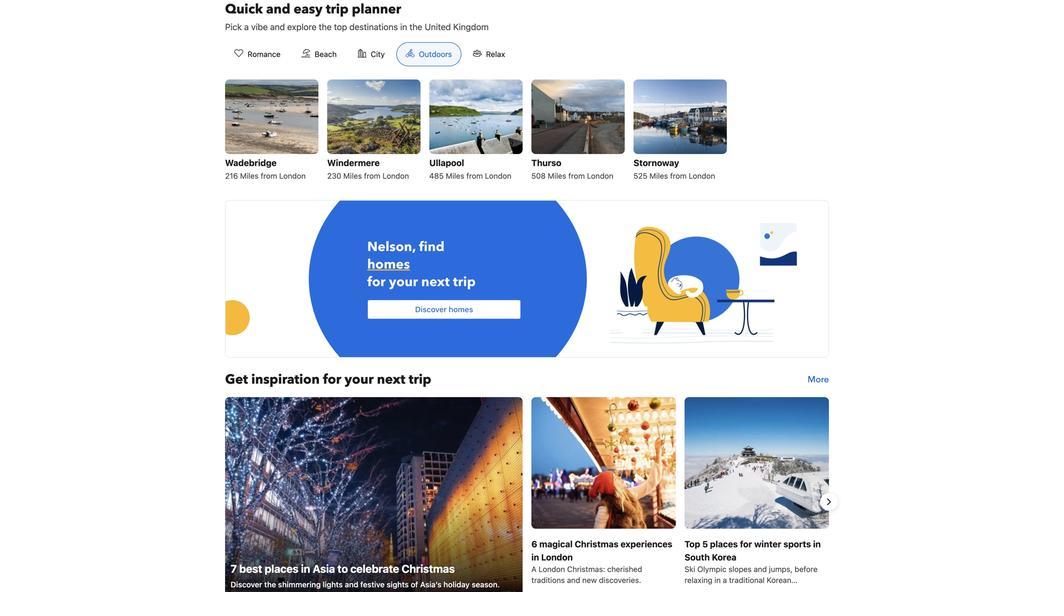 Task type: locate. For each thing, give the bounding box(es) containing it.
485
[[429, 172, 444, 181]]

0 vertical spatial christmas
[[575, 540, 619, 550]]

london inside ullapool 485 miles from london
[[485, 172, 511, 181]]

christmas
[[575, 540, 619, 550], [402, 563, 455, 576]]

south
[[685, 553, 710, 563]]

in down olympic
[[715, 576, 721, 585]]

more
[[808, 374, 829, 386]]

miles down windermere
[[343, 172, 362, 181]]

in
[[400, 22, 407, 32], [813, 540, 821, 550], [531, 553, 539, 563], [301, 563, 310, 576], [715, 576, 721, 585]]

miles inside stornoway 525 miles from london
[[650, 172, 668, 181]]

0 vertical spatial homes
[[367, 256, 410, 274]]

6 magical christmas experiences in london image
[[531, 398, 676, 529]]

1 vertical spatial a
[[723, 576, 727, 585]]

best
[[239, 563, 262, 576]]

miles inside windermere 230 miles from london
[[343, 172, 362, 181]]

celebrate
[[350, 563, 399, 576]]

new
[[582, 576, 597, 585]]

1 horizontal spatial places
[[710, 540, 738, 550]]

0 horizontal spatial christmas
[[402, 563, 455, 576]]

from right the 508
[[568, 172, 585, 181]]

7
[[231, 563, 237, 576]]

2 horizontal spatial trip
[[453, 274, 476, 292]]

1 horizontal spatial discover
[[415, 305, 447, 314]]

216
[[225, 172, 238, 181]]

discover
[[415, 305, 447, 314], [231, 581, 262, 590]]

from down wadebridge at the left of the page
[[261, 172, 277, 181]]

city button
[[348, 42, 394, 66]]

miles for thurso
[[548, 172, 566, 181]]

from for ullapool
[[466, 172, 483, 181]]

508
[[531, 172, 546, 181]]

inspiration
[[251, 371, 320, 389]]

5 from from the left
[[670, 172, 687, 181]]

homes
[[367, 256, 410, 274], [449, 305, 473, 314]]

experiences
[[621, 540, 672, 550]]

2 horizontal spatial for
[[740, 540, 752, 550]]

1 vertical spatial christmas
[[402, 563, 455, 576]]

0 vertical spatial places
[[710, 540, 738, 550]]

0 vertical spatial for
[[367, 274, 386, 292]]

places up the shimmering
[[265, 563, 299, 576]]

2 vertical spatial for
[[740, 540, 752, 550]]

1 horizontal spatial a
[[723, 576, 727, 585]]

miles down thurso on the right top of the page
[[548, 172, 566, 181]]

in inside 6 magical christmas experiences in london a london christmas: cherished traditions and new discoveries.
[[531, 553, 539, 563]]

6
[[531, 540, 537, 550]]

and inside 7 best places in asia to celebrate christmas discover the shimmering lights and festive sights of asia's holiday season.
[[345, 581, 358, 590]]

from inside windermere 230 miles from london
[[364, 172, 380, 181]]

romance button
[[225, 42, 290, 66]]

your
[[389, 274, 418, 292], [345, 371, 374, 389]]

2 vertical spatial trip
[[409, 371, 431, 389]]

0 vertical spatial discover
[[415, 305, 447, 314]]

places for best
[[265, 563, 299, 576]]

and left new in the right bottom of the page
[[567, 576, 580, 585]]

miles for ullapool
[[446, 172, 464, 181]]

in up the shimmering
[[301, 563, 310, 576]]

outdoors button
[[396, 42, 461, 66]]

bathhouse
[[685, 587, 722, 593]]

and inside top 5 places for winter sports in south korea ski olympic slopes and jumps, before relaxing in a traditional korean bathhouse
[[754, 565, 767, 575]]

miles inside wadebridge 216 miles from london
[[240, 172, 259, 181]]

1 miles from the left
[[240, 172, 259, 181]]

0 vertical spatial next
[[421, 274, 450, 292]]

kingdom
[[453, 22, 489, 32]]

5 miles from the left
[[650, 172, 668, 181]]

planner
[[352, 0, 401, 18]]

0 horizontal spatial for
[[323, 371, 341, 389]]

the left united
[[409, 22, 422, 32]]

7 best places in asia to celebrate christmas region
[[216, 398, 838, 593]]

places for 5
[[710, 540, 738, 550]]

london inside wadebridge 216 miles from london
[[279, 172, 306, 181]]

1 horizontal spatial christmas
[[575, 540, 619, 550]]

0 horizontal spatial places
[[265, 563, 299, 576]]

christmas up "asia's"
[[402, 563, 455, 576]]

0 horizontal spatial next
[[377, 371, 405, 389]]

from down stornoway
[[670, 172, 687, 181]]

places inside 7 best places in asia to celebrate christmas discover the shimmering lights and festive sights of asia's holiday season.
[[265, 563, 299, 576]]

1 horizontal spatial next
[[421, 274, 450, 292]]

1 vertical spatial discover
[[231, 581, 262, 590]]

in inside 7 best places in asia to celebrate christmas discover the shimmering lights and festive sights of asia's holiday season.
[[301, 563, 310, 576]]

thurso 508 miles from london
[[531, 158, 613, 181]]

winter
[[754, 540, 781, 550]]

in up a
[[531, 553, 539, 563]]

for right inspiration
[[323, 371, 341, 389]]

to
[[337, 563, 348, 576]]

the
[[319, 22, 332, 32], [409, 22, 422, 32], [264, 581, 276, 590]]

1 horizontal spatial trip
[[409, 371, 431, 389]]

sights
[[387, 581, 409, 590]]

discover down nelson, find homes for your next trip
[[415, 305, 447, 314]]

holiday
[[444, 581, 470, 590]]

tab list
[[216, 42, 523, 67]]

0 horizontal spatial trip
[[326, 0, 349, 18]]

1 horizontal spatial homes
[[449, 305, 473, 314]]

miles down ullapool on the left of page
[[446, 172, 464, 181]]

relax
[[486, 50, 505, 59]]

for inside nelson, find homes for your next trip
[[367, 274, 386, 292]]

top 5 places for winter sports in south korea ski olympic slopes and jumps, before relaxing in a traditional korean bathhouse
[[685, 540, 821, 593]]

1 horizontal spatial your
[[389, 274, 418, 292]]

0 vertical spatial your
[[389, 274, 418, 292]]

0 horizontal spatial discover
[[231, 581, 262, 590]]

for down nelson,
[[367, 274, 386, 292]]

0 vertical spatial a
[[244, 22, 249, 32]]

quick and easy trip planner pick a vibe and explore the top destinations in the united kingdom
[[225, 0, 489, 32]]

trip inside nelson, find homes for your next trip
[[453, 274, 476, 292]]

2 from from the left
[[364, 172, 380, 181]]

2 horizontal spatial the
[[409, 22, 422, 32]]

from
[[261, 172, 277, 181], [364, 172, 380, 181], [466, 172, 483, 181], [568, 172, 585, 181], [670, 172, 687, 181]]

christmas up the christmas: in the bottom of the page
[[575, 540, 619, 550]]

1 vertical spatial trip
[[453, 274, 476, 292]]

trip
[[326, 0, 349, 18], [453, 274, 476, 292], [409, 371, 431, 389]]

and down to
[[345, 581, 358, 590]]

2 miles from the left
[[343, 172, 362, 181]]

quick
[[225, 0, 263, 18]]

festive
[[360, 581, 385, 590]]

shimmering
[[278, 581, 321, 590]]

city
[[371, 50, 385, 59]]

525
[[634, 172, 647, 181]]

get inspiration for your next trip
[[225, 371, 431, 389]]

from inside ullapool 485 miles from london
[[466, 172, 483, 181]]

and inside 6 magical christmas experiences in london a london christmas: cherished traditions and new discoveries.
[[567, 576, 580, 585]]

for inside top 5 places for winter sports in south korea ski olympic slopes and jumps, before relaxing in a traditional korean bathhouse
[[740, 540, 752, 550]]

the left top
[[319, 22, 332, 32]]

london
[[279, 172, 306, 181], [383, 172, 409, 181], [485, 172, 511, 181], [587, 172, 613, 181], [689, 172, 715, 181], [541, 553, 573, 563], [539, 565, 565, 575]]

cherished
[[607, 565, 642, 575]]

london inside stornoway 525 miles from london
[[689, 172, 715, 181]]

4 miles from the left
[[548, 172, 566, 181]]

before
[[795, 565, 818, 575]]

your inside nelson, find homes for your next trip
[[389, 274, 418, 292]]

explore
[[287, 22, 316, 32]]

for
[[367, 274, 386, 292], [323, 371, 341, 389], [740, 540, 752, 550]]

1 from from the left
[[261, 172, 277, 181]]

0 horizontal spatial your
[[345, 371, 374, 389]]

discover down the 'best'
[[231, 581, 262, 590]]

season.
[[472, 581, 500, 590]]

miles down stornoway
[[650, 172, 668, 181]]

places
[[710, 540, 738, 550], [265, 563, 299, 576]]

places up "korea"
[[710, 540, 738, 550]]

windermere
[[327, 158, 380, 168]]

from inside stornoway 525 miles from london
[[670, 172, 687, 181]]

0 horizontal spatial homes
[[367, 256, 410, 274]]

3 miles from the left
[[446, 172, 464, 181]]

london for thurso
[[587, 172, 613, 181]]

wadebridge 216 miles from london
[[225, 158, 306, 181]]

more link
[[808, 371, 829, 389]]

1 vertical spatial your
[[345, 371, 374, 389]]

0 horizontal spatial a
[[244, 22, 249, 32]]

london inside windermere 230 miles from london
[[383, 172, 409, 181]]

from inside the thurso 508 miles from london
[[568, 172, 585, 181]]

christmas inside 7 best places in asia to celebrate christmas discover the shimmering lights and festive sights of asia's holiday season.
[[402, 563, 455, 576]]

outdoors
[[419, 50, 452, 59]]

4 from from the left
[[568, 172, 585, 181]]

places inside top 5 places for winter sports in south korea ski olympic slopes and jumps, before relaxing in a traditional korean bathhouse
[[710, 540, 738, 550]]

london inside the thurso 508 miles from london
[[587, 172, 613, 181]]

ullapool 485 miles from london
[[429, 158, 511, 181]]

0 vertical spatial trip
[[326, 0, 349, 18]]

1 horizontal spatial for
[[367, 274, 386, 292]]

0 horizontal spatial the
[[264, 581, 276, 590]]

1 vertical spatial homes
[[449, 305, 473, 314]]

miles inside the thurso 508 miles from london
[[548, 172, 566, 181]]

christmas:
[[567, 565, 605, 575]]

and up traditional
[[754, 565, 767, 575]]

vibe
[[251, 22, 268, 32]]

beach button
[[292, 42, 346, 66]]

discover homes
[[415, 305, 473, 314]]

beach
[[315, 50, 337, 59]]

from for stornoway
[[670, 172, 687, 181]]

from inside wadebridge 216 miles from london
[[261, 172, 277, 181]]

next
[[421, 274, 450, 292], [377, 371, 405, 389]]

1 vertical spatial places
[[265, 563, 299, 576]]

miles
[[240, 172, 259, 181], [343, 172, 362, 181], [446, 172, 464, 181], [548, 172, 566, 181], [650, 172, 668, 181]]

asia's
[[420, 581, 442, 590]]

in right the destinations
[[400, 22, 407, 32]]

korea
[[712, 553, 737, 563]]

from right 485
[[466, 172, 483, 181]]

the left the shimmering
[[264, 581, 276, 590]]

for left winter
[[740, 540, 752, 550]]

sports
[[783, 540, 811, 550]]

next image
[[822, 496, 836, 509]]

nelson, find homes for your next trip
[[367, 238, 476, 292]]

miles down wadebridge at the left of the page
[[240, 172, 259, 181]]

from down windermere
[[364, 172, 380, 181]]

london for windermere
[[383, 172, 409, 181]]

windermere 230 miles from london
[[327, 158, 409, 181]]

miles inside ullapool 485 miles from london
[[446, 172, 464, 181]]

a
[[244, 22, 249, 32], [723, 576, 727, 585]]

and up "vibe"
[[266, 0, 290, 18]]

a down olympic
[[723, 576, 727, 585]]

3 from from the left
[[466, 172, 483, 181]]

6 magical christmas experiences in london a london christmas: cherished traditions and new discoveries.
[[531, 540, 672, 585]]

a left "vibe"
[[244, 22, 249, 32]]

trip inside quick and easy trip planner pick a vibe and explore the top destinations in the united kingdom
[[326, 0, 349, 18]]

and
[[266, 0, 290, 18], [270, 22, 285, 32], [754, 565, 767, 575], [567, 576, 580, 585], [345, 581, 358, 590]]



Task type: describe. For each thing, give the bounding box(es) containing it.
london for stornoway
[[689, 172, 715, 181]]

from for thurso
[[568, 172, 585, 181]]

of
[[411, 581, 418, 590]]

7 best places in asia to celebrate christmas discover the shimmering lights and festive sights of asia's holiday season.
[[231, 563, 500, 590]]

wadebridge
[[225, 158, 277, 168]]

for for top 5 places for winter sports in south korea ski olympic slopes and jumps, before relaxing in a traditional korean bathhouse
[[740, 540, 752, 550]]

230
[[327, 172, 341, 181]]

from for wadebridge
[[261, 172, 277, 181]]

1 horizontal spatial the
[[319, 22, 332, 32]]

relax button
[[464, 42, 514, 66]]

a
[[531, 565, 537, 575]]

asia
[[313, 563, 335, 576]]

top
[[685, 540, 700, 550]]

next inside nelson, find homes for your next trip
[[421, 274, 450, 292]]

traditions
[[531, 576, 565, 585]]

stornoway 525 miles from london
[[634, 158, 715, 181]]

from for windermere
[[364, 172, 380, 181]]

thurso
[[531, 158, 561, 168]]

traditional
[[729, 576, 765, 585]]

relaxing
[[685, 576, 712, 585]]

discoveries.
[[599, 576, 641, 585]]

top
[[334, 22, 347, 32]]

the inside 7 best places in asia to celebrate christmas discover the shimmering lights and festive sights of asia's holiday season.
[[264, 581, 276, 590]]

miles for wadebridge
[[240, 172, 259, 181]]

olympic
[[697, 565, 726, 575]]

miles for stornoway
[[650, 172, 668, 181]]

lights
[[323, 581, 343, 590]]

discover inside 7 best places in asia to celebrate christmas discover the shimmering lights and festive sights of asia's holiday season.
[[231, 581, 262, 590]]

easy
[[294, 0, 323, 18]]

top 5 places for winter sports in south korea image
[[685, 398, 829, 529]]

in inside quick and easy trip planner pick a vibe and explore the top destinations in the united kingdom
[[400, 22, 407, 32]]

christmas inside 6 magical christmas experiences in london a london christmas: cherished traditions and new discoveries.
[[575, 540, 619, 550]]

destinations
[[349, 22, 398, 32]]

homes inside nelson, find homes for your next trip
[[367, 256, 410, 274]]

pick
[[225, 22, 242, 32]]

ski
[[685, 565, 695, 575]]

slopes
[[729, 565, 752, 575]]

in right the sports
[[813, 540, 821, 550]]

jumps,
[[769, 565, 793, 575]]

a inside quick and easy trip planner pick a vibe and explore the top destinations in the united kingdom
[[244, 22, 249, 32]]

for for nelson, find homes for your next trip
[[367, 274, 386, 292]]

a inside top 5 places for winter sports in south korea ski olympic slopes and jumps, before relaxing in a traditional korean bathhouse
[[723, 576, 727, 585]]

5
[[702, 540, 708, 550]]

united
[[425, 22, 451, 32]]

stornoway
[[634, 158, 679, 168]]

1 vertical spatial next
[[377, 371, 405, 389]]

ullapool
[[429, 158, 464, 168]]

miles for windermere
[[343, 172, 362, 181]]

get
[[225, 371, 248, 389]]

tab list containing romance
[[216, 42, 523, 67]]

nelson,
[[367, 238, 416, 257]]

1 vertical spatial for
[[323, 371, 341, 389]]

romance
[[248, 50, 281, 59]]

find
[[419, 238, 445, 257]]

and right "vibe"
[[270, 22, 285, 32]]

london for wadebridge
[[279, 172, 306, 181]]

korean
[[767, 576, 791, 585]]

magical
[[539, 540, 573, 550]]

london for ullapool
[[485, 172, 511, 181]]



Task type: vqa. For each thing, say whether or not it's contained in the screenshot.
third the from from the left
yes



